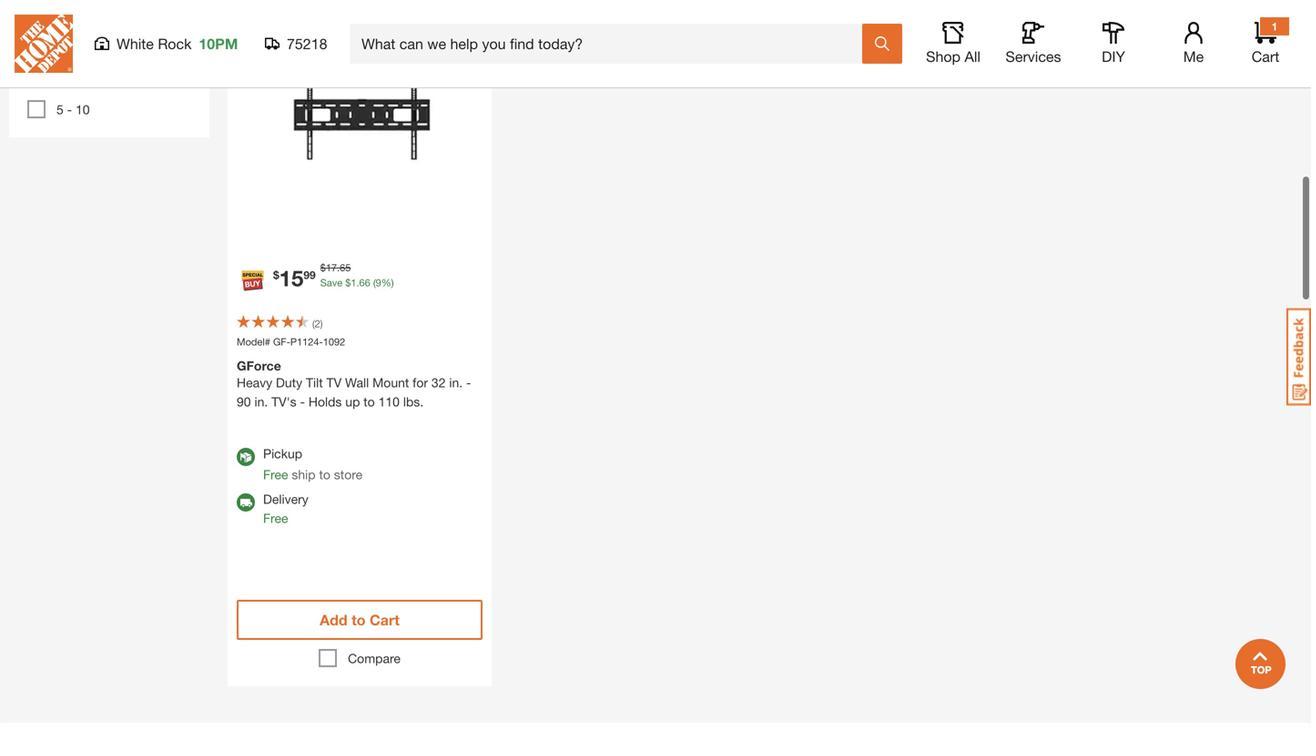 Task type: locate. For each thing, give the bounding box(es) containing it.
2 horizontal spatial -
[[466, 375, 471, 390]]

15
[[279, 265, 304, 291]]

. up the save
[[337, 262, 340, 274]]

75218
[[287, 35, 327, 52]]

free down "pickup"
[[263, 467, 288, 482]]

1 horizontal spatial $
[[320, 262, 326, 274]]

cart inside button
[[370, 611, 400, 629]]

shop all
[[926, 48, 981, 65]]

delivery free
[[263, 492, 308, 526]]

free inside delivery free
[[263, 511, 288, 526]]

( left ) at the top left of page
[[312, 318, 315, 330]]

ship
[[292, 467, 316, 482]]

0 vertical spatial -
[[67, 102, 72, 117]]

tilt
[[306, 375, 323, 390]]

to right up
[[364, 394, 375, 409]]

pickup free ship to store
[[263, 446, 363, 482]]

1 inside $ 17 . 65 save $ 1 . 66 ( 9 %)
[[351, 277, 356, 289]]

0 horizontal spatial -
[[67, 102, 72, 117]]

$
[[320, 262, 326, 274], [273, 269, 279, 281], [345, 277, 351, 289]]

. left 9
[[356, 277, 359, 289]]

66
[[359, 277, 370, 289]]

17
[[326, 262, 337, 274]]

gforce
[[237, 358, 281, 373]]

2 free from the top
[[263, 511, 288, 526]]

1 vertical spatial free
[[263, 511, 288, 526]]

0 vertical spatial (
[[373, 277, 376, 289]]

cart up compare
[[370, 611, 400, 629]]

shop
[[926, 48, 961, 65]]

.
[[337, 262, 340, 274], [356, 277, 359, 289]]

feedback link image
[[1287, 308, 1311, 406]]

lbs.
[[403, 394, 424, 409]]

0 horizontal spatial cart
[[370, 611, 400, 629]]

less
[[56, 69, 83, 84]]

5 left 10
[[56, 102, 64, 117]]

- right 32
[[466, 375, 471, 390]]

- right "tv's"
[[300, 394, 305, 409]]

mount
[[372, 375, 409, 390]]

than
[[87, 69, 112, 84]]

to
[[73, 32, 84, 47], [364, 394, 375, 409], [319, 467, 330, 482], [352, 611, 366, 629]]

( right 66
[[373, 277, 376, 289]]

0 horizontal spatial 1
[[351, 277, 356, 289]]

1 horizontal spatial 1
[[1272, 20, 1278, 33]]

1 horizontal spatial in.
[[449, 375, 463, 390]]

)
[[320, 318, 323, 330]]

to inside pickup free ship to store
[[319, 467, 330, 482]]

add to cart
[[320, 611, 400, 629]]

$ 17 . 65 save $ 1 . 66 ( 9 %)
[[320, 262, 394, 289]]

0 horizontal spatial $
[[273, 269, 279, 281]]

What can we help you find today? search field
[[361, 25, 861, 63]]

diy button
[[1084, 22, 1143, 66]]

0 vertical spatial cart
[[1252, 48, 1279, 65]]

available for pickup image
[[237, 448, 255, 466]]

1 vertical spatial cart
[[370, 611, 400, 629]]

1 free from the top
[[263, 467, 288, 482]]

store
[[334, 467, 363, 482]]

holds
[[309, 394, 342, 409]]

add
[[320, 611, 347, 629]]

free
[[263, 467, 288, 482], [263, 511, 288, 526]]

0 vertical spatial free
[[263, 467, 288, 482]]

1 vertical spatial 1
[[351, 277, 356, 289]]

in. right 32
[[449, 375, 463, 390]]

1 horizontal spatial (
[[373, 277, 376, 289]]

1 horizontal spatial -
[[300, 394, 305, 409]]

1 vertical spatial 5
[[56, 102, 64, 117]]

in. right 90
[[254, 394, 268, 409]]

10
[[76, 102, 90, 117]]

1092
[[323, 336, 345, 348]]

free for pickup free ship to store
[[263, 467, 288, 482]]

cart 1
[[1252, 20, 1279, 65]]

( 2 )
[[312, 318, 323, 330]]

0 vertical spatial 1
[[1272, 20, 1278, 33]]

0 vertical spatial .
[[337, 262, 340, 274]]

0 horizontal spatial in.
[[254, 394, 268, 409]]

$ right 99
[[320, 262, 326, 274]]

$ inside $ 15 99
[[273, 269, 279, 281]]

$ down 65
[[345, 277, 351, 289]]

to right ship
[[319, 467, 330, 482]]

diy
[[1102, 48, 1125, 65]]

cart
[[1252, 48, 1279, 65], [370, 611, 400, 629]]

model# gf-p1124-1092
[[237, 336, 345, 348]]

75218 button
[[265, 35, 328, 53]]

1 right 'me' button
[[1272, 20, 1278, 33]]

(
[[373, 277, 376, 289], [312, 318, 315, 330]]

gforce heavy duty tilt tv wall mount for 32 in. - 90 in. tv's - holds up to 110 lbs.
[[237, 358, 471, 409]]

to inside gforce heavy duty tilt tv wall mount for 32 in. - 90 in. tv's - holds up to 110 lbs.
[[364, 394, 375, 409]]

- left 10
[[67, 102, 72, 117]]

1 left 66
[[351, 277, 356, 289]]

white
[[117, 35, 154, 52]]

in.
[[449, 375, 463, 390], [254, 394, 268, 409]]

free down delivery
[[263, 511, 288, 526]]

1 horizontal spatial .
[[356, 277, 359, 289]]

save
[[320, 277, 343, 289]]

me
[[1183, 48, 1204, 65]]

%)
[[381, 277, 394, 289]]

cart right me
[[1252, 48, 1279, 65]]

-
[[67, 102, 72, 117], [466, 375, 471, 390], [300, 394, 305, 409]]

free inside pickup free ship to store
[[263, 467, 288, 482]]

$ left 99
[[273, 269, 279, 281]]

5 - 10
[[56, 102, 90, 117]]

services button
[[1004, 22, 1063, 66]]

10pm
[[199, 35, 238, 52]]

1 vertical spatial (
[[312, 318, 315, 330]]

5 right than
[[115, 69, 122, 84]]

0 horizontal spatial (
[[312, 318, 315, 330]]

1 vertical spatial in.
[[254, 394, 268, 409]]

1 horizontal spatial 5
[[115, 69, 122, 84]]

shop all button
[[924, 22, 982, 66]]

to right add
[[352, 611, 366, 629]]

tv's
[[271, 394, 296, 409]]

delivery
[[263, 492, 308, 507]]

5
[[115, 69, 122, 84], [56, 102, 64, 117]]

0 vertical spatial in.
[[449, 375, 463, 390]]

1
[[1272, 20, 1278, 33], [351, 277, 356, 289]]



Task type: describe. For each thing, give the bounding box(es) containing it.
heavy
[[237, 375, 272, 390]]

me button
[[1165, 22, 1223, 66]]

available shipping image
[[237, 493, 255, 512]]

wall
[[345, 375, 369, 390]]

go
[[161, 30, 183, 50]]

0 horizontal spatial .
[[337, 262, 340, 274]]

1 vertical spatial .
[[356, 277, 359, 289]]

for
[[413, 375, 428, 390]]

0 vertical spatial 5
[[115, 69, 122, 84]]

tv
[[326, 375, 342, 390]]

compare
[[348, 651, 401, 666]]

99
[[304, 269, 316, 281]]

9
[[376, 277, 381, 289]]

1 horizontal spatial cart
[[1252, 48, 1279, 65]]

2
[[315, 318, 320, 330]]

1 vertical spatial -
[[466, 375, 471, 390]]

the home depot logo image
[[15, 15, 73, 73]]

110
[[378, 394, 400, 409]]

( inside $ 17 . 65 save $ 1 . 66 ( 9 %)
[[373, 277, 376, 289]]

heavy duty tilt tv wall mount for 32 in. - 90 in. tv's - holds up to 110 lbs. image
[[228, 0, 492, 247]]

5 - 10 link
[[56, 102, 90, 117]]

32
[[431, 375, 446, 390]]

to inside button
[[352, 611, 366, 629]]

less than 5
[[56, 69, 122, 84]]

Max text field
[[89, 22, 139, 58]]

$ for 15
[[273, 269, 279, 281]]

$ 15 99
[[273, 265, 316, 291]]

rock
[[158, 35, 192, 52]]

up
[[345, 394, 360, 409]]

p1124-
[[290, 336, 323, 348]]

all
[[965, 48, 981, 65]]

0 horizontal spatial 5
[[56, 102, 64, 117]]

pickup
[[263, 446, 302, 461]]

add to cart button
[[237, 600, 483, 640]]

2 vertical spatial -
[[300, 394, 305, 409]]

go button
[[143, 22, 200, 58]]

duty
[[276, 375, 302, 390]]

white rock 10pm
[[117, 35, 238, 52]]

free for delivery free
[[263, 511, 288, 526]]

1 inside cart 1
[[1272, 20, 1278, 33]]

$ for 17
[[320, 262, 326, 274]]

Min text field
[[18, 22, 68, 58]]

gf-
[[273, 336, 290, 348]]

services
[[1006, 48, 1061, 65]]

65
[[340, 262, 351, 274]]

to left max text field
[[73, 32, 84, 47]]

2 horizontal spatial $
[[345, 277, 351, 289]]

model#
[[237, 336, 270, 348]]

less than 5 link
[[56, 69, 122, 84]]

90
[[237, 394, 251, 409]]



Task type: vqa. For each thing, say whether or not it's contained in the screenshot.
Holds
yes



